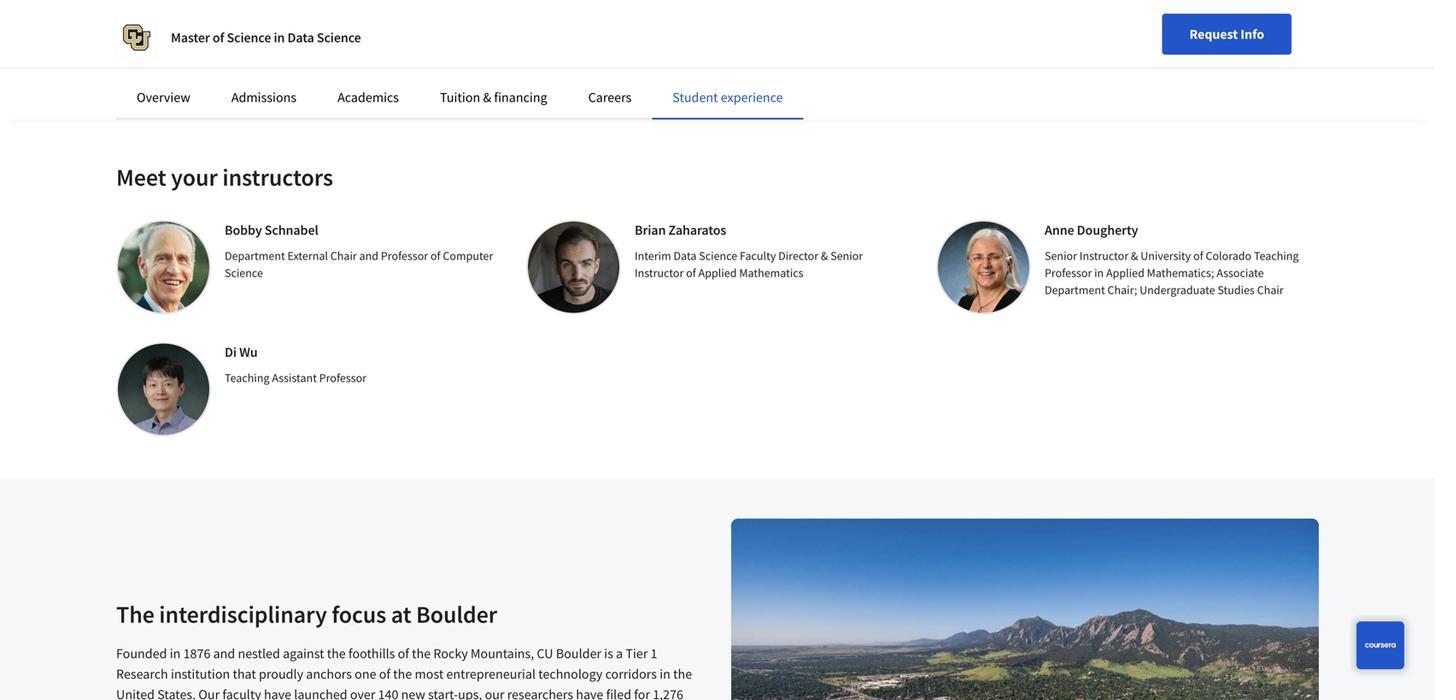 Task type: describe. For each thing, give the bounding box(es) containing it.
overview link
[[137, 89, 190, 106]]

research
[[116, 666, 168, 683]]

of right foothills
[[398, 645, 409, 662]]

applied for zaharatos
[[698, 265, 737, 280]]

meet your instructors
[[116, 162, 333, 192]]

0 vertical spatial data
[[287, 29, 314, 46]]

brian zaharatos image
[[526, 220, 621, 315]]

researchers
[[507, 686, 573, 701]]

of inside department external chair and professor of computer science
[[431, 248, 440, 263]]

director
[[778, 248, 819, 263]]

filed
[[606, 686, 631, 701]]

department inside senior instructor & university of colorado teaching professor in applied mathematics; associate department chair; undergraduate studies chair
[[1045, 282, 1105, 298]]

instructor inside interim data science faculty director & senior instructor of applied mathematics
[[635, 265, 684, 280]]

department inside department external chair and professor of computer science
[[225, 248, 285, 263]]

master
[[171, 29, 210, 46]]

chair inside department external chair and professor of computer science
[[330, 248, 357, 263]]

senior inside senior instructor & university of colorado teaching professor in applied mathematics; associate department chair; undergraduate studies chair
[[1045, 248, 1077, 263]]

bobby schnabel
[[225, 222, 318, 239]]

of right master
[[213, 29, 224, 46]]

in left 1876 at the left bottom
[[170, 645, 181, 662]]

bobby schnabel image
[[116, 220, 211, 315]]

of right one
[[379, 666, 390, 683]]

140
[[378, 686, 398, 701]]

teaching inside senior instructor & university of colorado teaching professor in applied mathematics; associate department chair; undergraduate studies chair
[[1254, 248, 1299, 263]]

university of colorado boulder logo image
[[116, 17, 157, 58]]

master of science in data science
[[171, 29, 361, 46]]

overview
[[137, 89, 190, 106]]

science up academics at the left
[[317, 29, 361, 46]]

founded
[[116, 645, 167, 662]]

request info button
[[1162, 14, 1292, 55]]

request info
[[1190, 26, 1264, 43]]

request
[[1190, 26, 1238, 43]]

is
[[604, 645, 613, 662]]

mountains,
[[471, 645, 534, 662]]

& inside senior instructor & university of colorado teaching professor in applied mathematics; associate department chair; undergraduate studies chair
[[1131, 248, 1138, 263]]

the right corridors
[[673, 666, 692, 683]]

professor inside senior instructor & university of colorado teaching professor in applied mathematics; associate department chair; undergraduate studies chair
[[1045, 265, 1092, 280]]

undergraduate
[[1140, 282, 1215, 298]]

mathematics;
[[1147, 265, 1214, 280]]

for
[[634, 686, 650, 701]]

studies
[[1218, 282, 1255, 298]]

di wu
[[225, 344, 258, 361]]

brian zaharatos
[[635, 222, 726, 239]]

1
[[651, 645, 657, 662]]

launched
[[294, 686, 347, 701]]

focus
[[332, 600, 386, 629]]

in inside senior instructor & university of colorado teaching professor in applied mathematics; associate department chair; undergraduate studies chair
[[1094, 265, 1104, 280]]

applied for dougherty
[[1106, 265, 1145, 280]]

your
[[171, 162, 218, 192]]

against
[[283, 645, 324, 662]]

1 have from the left
[[264, 686, 291, 701]]

dougherty
[[1077, 222, 1138, 239]]

cu
[[537, 645, 553, 662]]

corridors
[[605, 666, 657, 683]]

tuition & financing
[[440, 89, 547, 106]]

student experience link
[[673, 89, 783, 106]]

computer
[[443, 248, 493, 263]]

technology
[[538, 666, 603, 683]]

interdisciplinary
[[159, 600, 327, 629]]

info
[[1241, 26, 1264, 43]]

teaching assistant professor
[[225, 370, 367, 386]]

nestled
[[238, 645, 280, 662]]

the up anchors
[[327, 645, 346, 662]]

mathematics
[[739, 265, 803, 280]]

interim
[[635, 248, 671, 263]]

entrepreneurial
[[446, 666, 536, 683]]

colorado
[[1206, 248, 1252, 263]]

2 have from the left
[[576, 686, 603, 701]]

the up the most
[[412, 645, 431, 662]]

anne
[[1045, 222, 1074, 239]]



Task type: locate. For each thing, give the bounding box(es) containing it.
1 vertical spatial professor
[[1045, 265, 1092, 280]]

schnabel
[[265, 222, 318, 239]]

di wu image
[[116, 342, 211, 437]]

2 vertical spatial professor
[[319, 370, 367, 386]]

senior inside interim data science faculty director & senior instructor of applied mathematics
[[831, 248, 863, 263]]

science inside interim data science faculty director & senior instructor of applied mathematics
[[699, 248, 737, 263]]

0 horizontal spatial and
[[213, 645, 235, 662]]

the
[[327, 645, 346, 662], [412, 645, 431, 662], [393, 666, 412, 683], [673, 666, 692, 683]]

of down zaharatos
[[686, 265, 696, 280]]

0 horizontal spatial applied
[[698, 265, 737, 280]]

data up the admissions "link"
[[287, 29, 314, 46]]

the interdisciplinary focus at boulder
[[116, 600, 497, 629]]

tuition
[[440, 89, 480, 106]]

teaching up "associate"
[[1254, 248, 1299, 263]]

faculty
[[222, 686, 261, 701]]

anne dougherty image
[[936, 220, 1031, 315]]

&
[[483, 89, 491, 106], [821, 248, 828, 263], [1131, 248, 1138, 263]]

professor inside department external chair and professor of computer science
[[381, 248, 428, 263]]

1 horizontal spatial and
[[359, 248, 378, 263]]

institution
[[171, 666, 230, 683]]

zaharatos
[[668, 222, 726, 239]]

0 horizontal spatial teaching
[[225, 370, 270, 386]]

department down bobby
[[225, 248, 285, 263]]

instructor
[[1080, 248, 1129, 263], [635, 265, 684, 280]]

2 senior from the left
[[1045, 248, 1077, 263]]

instructor inside senior instructor & university of colorado teaching professor in applied mathematics; associate department chair; undergraduate studies chair
[[1080, 248, 1129, 263]]

0 vertical spatial professor
[[381, 248, 428, 263]]

applied up chair;
[[1106, 265, 1145, 280]]

2 horizontal spatial &
[[1131, 248, 1138, 263]]

chair right studies
[[1257, 282, 1284, 298]]

careers
[[588, 89, 632, 106]]

careers link
[[588, 89, 632, 106]]

boulder inside founded in 1876 and nestled against the foothills of the rocky mountains, cu boulder is a tier 1 research institution that proudly anchors one of the most entrepreneurial technology corridors in the united states. our faculty have launched over 140 new start-ups, our researchers have filed for 1,2
[[556, 645, 601, 662]]

chair
[[330, 248, 357, 263], [1257, 282, 1284, 298]]

and right 1876 at the left bottom
[[213, 645, 235, 662]]

associate
[[1217, 265, 1264, 280]]

1876
[[183, 645, 211, 662]]

boulder
[[416, 600, 497, 629], [556, 645, 601, 662]]

financing
[[494, 89, 547, 106]]

department left chair;
[[1045, 282, 1105, 298]]

rocky
[[433, 645, 468, 662]]

0 horizontal spatial instructor
[[635, 265, 684, 280]]

0 horizontal spatial chair
[[330, 248, 357, 263]]

applied inside interim data science faculty director & senior instructor of applied mathematics
[[698, 265, 737, 280]]

teaching down wu
[[225, 370, 270, 386]]

1 senior from the left
[[831, 248, 863, 263]]

1 vertical spatial data
[[674, 248, 697, 263]]

0 vertical spatial chair
[[330, 248, 357, 263]]

start-
[[428, 686, 458, 701]]

wu
[[239, 344, 258, 361]]

student experience
[[673, 89, 783, 106]]

professor left computer
[[381, 248, 428, 263]]

admissions link
[[231, 89, 297, 106]]

instructor down interim
[[635, 265, 684, 280]]

and for schnabel
[[359, 248, 378, 263]]

one
[[355, 666, 376, 683]]

student
[[673, 89, 718, 106]]

most
[[415, 666, 444, 683]]

anne dougherty
[[1045, 222, 1138, 239]]

0 horizontal spatial department
[[225, 248, 285, 263]]

senior
[[831, 248, 863, 263], [1045, 248, 1077, 263]]

states.
[[157, 686, 196, 701]]

0 vertical spatial department
[[225, 248, 285, 263]]

and inside department external chair and professor of computer science
[[359, 248, 378, 263]]

chair right external
[[330, 248, 357, 263]]

0 vertical spatial instructor
[[1080, 248, 1129, 263]]

0 horizontal spatial professor
[[319, 370, 367, 386]]

in up the admissions "link"
[[274, 29, 285, 46]]

assistant
[[272, 370, 317, 386]]

united
[[116, 686, 155, 701]]

di
[[225, 344, 237, 361]]

1 vertical spatial teaching
[[225, 370, 270, 386]]

in
[[274, 29, 285, 46], [1094, 265, 1104, 280], [170, 645, 181, 662], [660, 666, 671, 683]]

brian
[[635, 222, 666, 239]]

in right corridors
[[660, 666, 671, 683]]

at
[[391, 600, 411, 629]]

of up mathematics;
[[1193, 248, 1203, 263]]

of left computer
[[431, 248, 440, 263]]

have
[[264, 686, 291, 701], [576, 686, 603, 701]]

data
[[287, 29, 314, 46], [674, 248, 697, 263]]

1 horizontal spatial department
[[1045, 282, 1105, 298]]

interim data science faculty director & senior instructor of applied mathematics
[[635, 248, 863, 280]]

have down proudly
[[264, 686, 291, 701]]

1 horizontal spatial have
[[576, 686, 603, 701]]

& inside interim data science faculty director & senior instructor of applied mathematics
[[821, 248, 828, 263]]

applied inside senior instructor & university of colorado teaching professor in applied mathematics; associate department chair; undergraduate studies chair
[[1106, 265, 1145, 280]]

1 horizontal spatial data
[[674, 248, 697, 263]]

0 horizontal spatial &
[[483, 89, 491, 106]]

and for interdisciplinary
[[213, 645, 235, 662]]

chair;
[[1108, 282, 1137, 298]]

professor right assistant
[[319, 370, 367, 386]]

university
[[1141, 248, 1191, 263]]

0 horizontal spatial have
[[264, 686, 291, 701]]

0 vertical spatial boulder
[[416, 600, 497, 629]]

senior instructor & university of colorado teaching professor in applied mathematics; associate department chair; undergraduate studies chair
[[1045, 248, 1299, 298]]

academics
[[338, 89, 399, 106]]

professor
[[381, 248, 428, 263], [1045, 265, 1092, 280], [319, 370, 367, 386]]

1 horizontal spatial professor
[[381, 248, 428, 263]]

& right tuition
[[483, 89, 491, 106]]

external
[[287, 248, 328, 263]]

& right director
[[821, 248, 828, 263]]

and inside founded in 1876 and nestled against the foothills of the rocky mountains, cu boulder is a tier 1 research institution that proudly anchors one of the most entrepreneurial technology corridors in the united states. our faculty have launched over 140 new start-ups, our researchers have filed for 1,2
[[213, 645, 235, 662]]

1 horizontal spatial &
[[821, 248, 828, 263]]

and right external
[[359, 248, 378, 263]]

proudly
[[259, 666, 303, 683]]

1 horizontal spatial instructor
[[1080, 248, 1129, 263]]

our
[[198, 686, 220, 701]]

applied
[[698, 265, 737, 280], [1106, 265, 1145, 280]]

the
[[116, 600, 154, 629]]

founded in 1876 and nestled against the foothills of the rocky mountains, cu boulder is a tier 1 research institution that proudly anchors one of the most entrepreneurial technology corridors in the united states. our faculty have launched over 140 new start-ups, our researchers have filed for 1,2
[[116, 645, 699, 701]]

teaching
[[1254, 248, 1299, 263], [225, 370, 270, 386]]

chair inside senior instructor & university of colorado teaching professor in applied mathematics; associate department chair; undergraduate studies chair
[[1257, 282, 1284, 298]]

1 horizontal spatial boulder
[[556, 645, 601, 662]]

the up new
[[393, 666, 412, 683]]

tier
[[626, 645, 648, 662]]

ups,
[[458, 686, 482, 701]]

in down the anne dougherty
[[1094, 265, 1104, 280]]

0 horizontal spatial boulder
[[416, 600, 497, 629]]

0 vertical spatial and
[[359, 248, 378, 263]]

an image of a computer screen with a coding text editor open, with html code displayed. image
[[116, 0, 347, 80]]

of inside senior instructor & university of colorado teaching professor in applied mathematics; associate department chair; undergraduate studies chair
[[1193, 248, 1203, 263]]

0 horizontal spatial senior
[[831, 248, 863, 263]]

1 vertical spatial instructor
[[635, 265, 684, 280]]

boulder up rocky
[[416, 600, 497, 629]]

have down the technology
[[576, 686, 603, 701]]

foothills
[[348, 645, 395, 662]]

data down brian zaharatos
[[674, 248, 697, 263]]

2 horizontal spatial professor
[[1045, 265, 1092, 280]]

bobby
[[225, 222, 262, 239]]

1 vertical spatial department
[[1045, 282, 1105, 298]]

1 vertical spatial boulder
[[556, 645, 601, 662]]

experience
[[721, 89, 783, 106]]

instructors
[[222, 162, 333, 192]]

over
[[350, 686, 375, 701]]

academics link
[[338, 89, 399, 106]]

science down bobby
[[225, 265, 263, 280]]

1 vertical spatial chair
[[1257, 282, 1284, 298]]

a desk with an open laptop, notebook, and coffee mug with a small vessel of coffee image
[[731, 0, 962, 80]]

1 horizontal spatial chair
[[1257, 282, 1284, 298]]

science down zaharatos
[[699, 248, 737, 263]]

our
[[485, 686, 504, 701]]

0 horizontal spatial data
[[287, 29, 314, 46]]

data inside interim data science faculty director & senior instructor of applied mathematics
[[674, 248, 697, 263]]

of
[[213, 29, 224, 46], [431, 248, 440, 263], [1193, 248, 1203, 263], [686, 265, 696, 280], [398, 645, 409, 662], [379, 666, 390, 683]]

anchors
[[306, 666, 352, 683]]

professor down anne
[[1045, 265, 1092, 280]]

department external chair and professor of computer science
[[225, 248, 493, 280]]

of inside interim data science faculty director & senior instructor of applied mathematics
[[686, 265, 696, 280]]

1 horizontal spatial senior
[[1045, 248, 1077, 263]]

1 horizontal spatial teaching
[[1254, 248, 1299, 263]]

2 applied from the left
[[1106, 265, 1145, 280]]

1 applied from the left
[[698, 265, 737, 280]]

1 vertical spatial and
[[213, 645, 235, 662]]

senior down anne
[[1045, 248, 1077, 263]]

a
[[616, 645, 623, 662]]

meet
[[116, 162, 166, 192]]

and
[[359, 248, 378, 263], [213, 645, 235, 662]]

instructor down dougherty
[[1080, 248, 1129, 263]]

science inside department external chair and professor of computer science
[[225, 265, 263, 280]]

faculty
[[740, 248, 776, 263]]

admissions
[[231, 89, 297, 106]]

senior right director
[[831, 248, 863, 263]]

boulder up the technology
[[556, 645, 601, 662]]

tuition & financing link
[[440, 89, 547, 106]]

0 vertical spatial teaching
[[1254, 248, 1299, 263]]

new
[[401, 686, 425, 701]]

& left university at the right top of page
[[1131, 248, 1138, 263]]

science right master
[[227, 29, 271, 46]]

science
[[227, 29, 271, 46], [317, 29, 361, 46], [699, 248, 737, 263], [225, 265, 263, 280]]

that
[[233, 666, 256, 683]]

1 horizontal spatial applied
[[1106, 265, 1145, 280]]

applied down zaharatos
[[698, 265, 737, 280]]



Task type: vqa. For each thing, say whether or not it's contained in the screenshot.
the topmost Chair
yes



